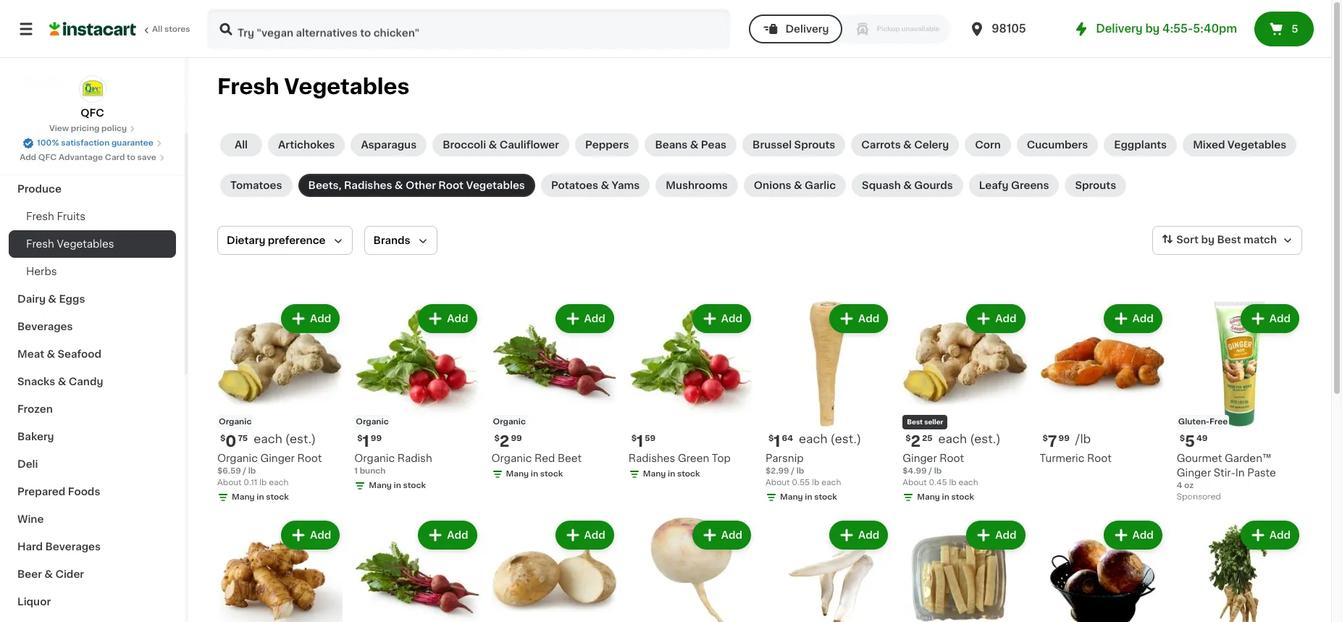 Task type: vqa. For each thing, say whether or not it's contained in the screenshot.
Gluten-
yes



Task type: describe. For each thing, give the bounding box(es) containing it.
organic ginger root $6.59 / lb about 0.11 lb each
[[217, 454, 322, 487]]

product group containing 5
[[1177, 301, 1303, 505]]

0.45
[[929, 479, 947, 487]]

hard beverages
[[17, 542, 101, 552]]

peas
[[701, 140, 727, 150]]

many down radishes   green top
[[643, 470, 666, 478]]

vegetables up artichokes
[[284, 76, 410, 97]]

other
[[406, 180, 436, 191]]

parsnip
[[766, 454, 804, 464]]

dairy
[[17, 294, 46, 304]]

eggs
[[59, 294, 85, 304]]

guarantee
[[112, 139, 154, 147]]

99 for 2
[[511, 435, 522, 443]]

mixed vegetables link
[[1183, 133, 1297, 156]]

beet
[[558, 454, 582, 464]]

gourmet garden™ ginger stir-in paste 4 oz
[[1177, 454, 1276, 490]]

$ for $ 1 99
[[357, 435, 363, 443]]

dairy & eggs
[[17, 294, 85, 304]]

0 vertical spatial radishes
[[344, 180, 392, 191]]

preference
[[268, 235, 326, 246]]

onions & garlic link
[[744, 174, 846, 197]]

1 inside organic radish 1 bunch
[[354, 467, 358, 475]]

sort by
[[1177, 235, 1215, 245]]

frozen
[[17, 404, 53, 414]]

view pricing policy link
[[49, 123, 136, 135]]

$6.59
[[217, 467, 241, 475]]

each inside parsnip $2.99 / lb about 0.55 lb each
[[822, 479, 841, 487]]

1 for $ 1 64
[[774, 434, 781, 449]]

view pricing policy
[[49, 125, 127, 133]]

oz
[[1185, 482, 1194, 490]]

& for carrots & celery
[[903, 140, 912, 150]]

card
[[105, 154, 125, 162]]

lb right 0.11
[[259, 479, 267, 487]]

stock down parsnip $2.99 / lb about 0.55 lb each
[[815, 494, 837, 502]]

each inside ginger root $4.99 / lb about 0.45 lb each
[[959, 479, 978, 487]]

best for best seller
[[907, 419, 923, 425]]

thanksgiving
[[17, 156, 87, 167]]

gourds
[[915, 180, 953, 191]]

beverages inside 'link'
[[45, 542, 101, 552]]

each right 64
[[799, 433, 828, 445]]

1 vertical spatial radishes
[[629, 454, 676, 464]]

in down "0.55"
[[805, 494, 813, 502]]

ginger inside organic ginger root $6.59 / lb about 0.11 lb each
[[260, 454, 295, 464]]

gluten-free
[[1179, 418, 1228, 426]]

frozen link
[[9, 396, 176, 423]]

beans
[[655, 140, 688, 150]]

many in stock down radishes   green top
[[643, 470, 700, 478]]

broccoli
[[443, 140, 486, 150]]

brussel
[[753, 140, 792, 150]]

thanksgiving link
[[9, 148, 176, 175]]

$ for $ 1 59
[[632, 435, 637, 443]]

(est.) for 1
[[831, 433, 861, 445]]

top
[[712, 454, 731, 464]]

$ for $ 0 75
[[220, 435, 226, 443]]

green
[[678, 454, 709, 464]]

each right 75
[[254, 433, 282, 445]]

& for snacks & candy
[[58, 377, 66, 387]]

policy
[[101, 125, 127, 133]]

$ for $ 1 64
[[769, 435, 774, 443]]

recipes link
[[9, 120, 176, 148]]

peppers link
[[575, 133, 639, 156]]

mixed
[[1193, 140, 1225, 150]]

each (est.) for 2
[[939, 433, 1001, 445]]

$ for $ 5 49
[[1180, 435, 1185, 443]]

onions
[[754, 180, 792, 191]]

many in stock down organic red beet
[[506, 470, 563, 478]]

leafy
[[979, 180, 1009, 191]]

$0.75 each (estimated) element
[[217, 433, 343, 452]]

by for sort
[[1202, 235, 1215, 245]]

& for beans & peas
[[690, 140, 699, 150]]

fresh vegetables link
[[9, 230, 176, 258]]

prepared foods
[[17, 487, 100, 497]]

0 vertical spatial beverages
[[17, 322, 73, 332]]

$1.64 each (estimated) element
[[766, 433, 891, 452]]

vegetables down broccoli & cauliflower link
[[466, 180, 525, 191]]

best match
[[1217, 235, 1277, 245]]

organic radish 1 bunch
[[354, 454, 432, 475]]

many in stock down 0.45
[[917, 494, 975, 502]]

by for delivery
[[1146, 23, 1160, 34]]

squash & gourds link
[[852, 174, 963, 197]]

sprouts link
[[1065, 174, 1127, 197]]

delivery for delivery
[[786, 24, 829, 34]]

many in stock down "0.55"
[[780, 494, 837, 502]]

best for best match
[[1217, 235, 1241, 245]]

garden™
[[1225, 454, 1272, 464]]

brands button
[[364, 226, 437, 255]]

100% satisfaction guarantee button
[[23, 135, 162, 149]]

fresh for produce
[[26, 212, 54, 222]]

produce
[[17, 184, 62, 194]]

lb right "0.55"
[[812, 479, 820, 487]]

each (est.) for 1
[[799, 433, 861, 445]]

vegetables down the fresh fruits link
[[57, 239, 114, 249]]

fresh fruits link
[[9, 203, 176, 230]]

cucumbers link
[[1017, 133, 1098, 156]]

2 for $ 2 25
[[911, 434, 921, 449]]

add qfc advantage card to save link
[[20, 152, 165, 164]]

lb up 0.45
[[934, 467, 942, 475]]

about inside parsnip $2.99 / lb about 0.55 lb each
[[766, 479, 790, 487]]

Search field
[[209, 10, 729, 48]]

eggplants link
[[1104, 133, 1177, 156]]

& for beer & cider
[[44, 569, 53, 580]]

in down 0.11
[[257, 494, 264, 502]]

98105 button
[[969, 9, 1056, 49]]

/ inside ginger root $4.99 / lb about 0.45 lb each
[[929, 467, 932, 475]]

$ for $ 2 25
[[906, 435, 911, 443]]

peppers
[[585, 140, 629, 150]]

herbs link
[[9, 258, 176, 285]]

parsnip $2.99 / lb about 0.55 lb each
[[766, 454, 841, 487]]

about inside ginger root $4.99 / lb about 0.45 lb each
[[903, 479, 927, 487]]

service type group
[[749, 14, 951, 43]]

qfc logo image
[[79, 75, 106, 103]]

produce link
[[9, 175, 176, 203]]

(est.) for 0
[[285, 433, 316, 445]]

organic down $ 2 99
[[492, 454, 532, 464]]

seller
[[925, 419, 944, 425]]

candy
[[69, 377, 103, 387]]

root inside ginger root $4.99 / lb about 0.45 lb each
[[940, 454, 964, 464]]

best seller
[[907, 419, 944, 425]]

& for onions & garlic
[[794, 180, 802, 191]]

delivery for delivery by 4:55-5:40pm
[[1096, 23, 1143, 34]]

beer & cider link
[[9, 561, 176, 588]]

$ 2 25
[[906, 434, 933, 449]]

brands
[[374, 235, 410, 246]]

wine
[[17, 514, 44, 525]]

4
[[1177, 482, 1183, 490]]

stock down ginger root $4.99 / lb about 0.45 lb each
[[952, 494, 975, 502]]

organic up $ 1 99
[[356, 418, 389, 426]]

stock down green
[[677, 470, 700, 478]]

cider
[[55, 569, 84, 580]]

mushrooms link
[[656, 174, 738, 197]]

red
[[535, 454, 555, 464]]

vegetables right mixed
[[1228, 140, 1287, 150]]

wine link
[[9, 506, 176, 533]]

& for squash & gourds
[[904, 180, 912, 191]]

cucumbers
[[1027, 140, 1088, 150]]

root inside organic ginger root $6.59 / lb about 0.11 lb each
[[297, 454, 322, 464]]

$7.99 per pound element
[[1040, 433, 1166, 452]]

buy
[[41, 49, 61, 59]]

$ 2 99
[[494, 434, 522, 449]]

0
[[226, 434, 236, 449]]

delivery by 4:55-5:40pm link
[[1073, 20, 1237, 38]]

1 vertical spatial fresh vegetables
[[26, 239, 114, 249]]

$2.99
[[766, 467, 789, 475]]

& for meat & seafood
[[47, 349, 55, 359]]

5:40pm
[[1193, 23, 1237, 34]]

organic inside organic ginger root $6.59 / lb about 0.11 lb each
[[217, 454, 258, 464]]

0 vertical spatial fresh
[[217, 76, 279, 97]]

gluten-
[[1179, 418, 1210, 426]]

mixed vegetables
[[1193, 140, 1287, 150]]

seafood
[[58, 349, 101, 359]]

sprouts inside the sprouts link
[[1075, 180, 1117, 191]]

save
[[137, 154, 156, 162]]

all for all
[[235, 140, 248, 150]]

ginger inside ginger root $4.99 / lb about 0.45 lb each
[[903, 454, 937, 464]]



Task type: locate. For each thing, give the bounding box(es) containing it.
& inside meat & seafood link
[[47, 349, 55, 359]]

vegetables
[[284, 76, 410, 97], [1228, 140, 1287, 150], [466, 180, 525, 191], [57, 239, 114, 249]]

2 for $ 2 99
[[500, 434, 510, 449]]

1 vertical spatial fresh
[[26, 212, 54, 222]]

each (est.) inside $2.25 each (estimated) element
[[939, 433, 1001, 445]]

bakery link
[[9, 423, 176, 451]]

organic up $ 2 99
[[493, 418, 526, 426]]

/
[[243, 467, 246, 475], [791, 467, 795, 475], [929, 467, 932, 475]]

delivery inside "link"
[[1096, 23, 1143, 34]]

prepared foods link
[[9, 478, 176, 506]]

& inside dairy & eggs link
[[48, 294, 56, 304]]

0 horizontal spatial qfc
[[38, 154, 57, 162]]

2 99 from the left
[[511, 435, 522, 443]]

& right broccoli
[[489, 140, 497, 150]]

2 up organic red beet
[[500, 434, 510, 449]]

1 vertical spatial beverages
[[45, 542, 101, 552]]

all for all stores
[[152, 25, 162, 33]]

1 horizontal spatial by
[[1202, 235, 1215, 245]]

2 each (est.) from the left
[[799, 433, 861, 445]]

$ left 64
[[769, 435, 774, 443]]

1 horizontal spatial all
[[235, 140, 248, 150]]

organic
[[219, 418, 252, 426], [356, 418, 389, 426], [493, 418, 526, 426], [217, 454, 258, 464], [354, 454, 395, 464], [492, 454, 532, 464]]

lists
[[41, 78, 66, 88]]

root down $2.25 each (estimated) element
[[940, 454, 964, 464]]

many down 0.45
[[917, 494, 940, 502]]

snacks & candy
[[17, 377, 103, 387]]

0 horizontal spatial each (est.)
[[254, 433, 316, 445]]

0 vertical spatial sprouts
[[794, 140, 836, 150]]

0 horizontal spatial about
[[217, 479, 242, 487]]

yams
[[612, 180, 640, 191]]

sprouts
[[794, 140, 836, 150], [1075, 180, 1117, 191]]

fresh down produce
[[26, 212, 54, 222]]

$ inside $ 2 99
[[494, 435, 500, 443]]

4 $ from the left
[[632, 435, 637, 443]]

& inside potatoes & yams "link"
[[601, 180, 609, 191]]

each right 0.45
[[959, 479, 978, 487]]

2 2 from the left
[[911, 434, 921, 449]]

2 (est.) from the left
[[831, 433, 861, 445]]

& for dairy & eggs
[[48, 294, 56, 304]]

99 for 7
[[1059, 435, 1070, 443]]

Best match Sort by field
[[1153, 226, 1303, 255]]

brussel sprouts link
[[743, 133, 846, 156]]

product group
[[217, 301, 343, 507], [354, 301, 480, 495], [492, 301, 617, 483], [629, 301, 754, 483], [766, 301, 891, 507], [903, 301, 1028, 507], [1040, 301, 1166, 466], [1177, 301, 1303, 505], [217, 518, 343, 622], [354, 518, 480, 622], [492, 518, 617, 622], [629, 518, 754, 622], [766, 518, 891, 622], [903, 518, 1028, 622], [1040, 518, 1166, 622], [1177, 518, 1303, 622]]

all stores link
[[49, 9, 191, 49]]

radishes   green top
[[629, 454, 731, 464]]

5 button
[[1255, 12, 1314, 46]]

each (est.) down seller
[[939, 433, 1001, 445]]

0 vertical spatial best
[[1217, 235, 1241, 245]]

0 vertical spatial 5
[[1292, 24, 1299, 34]]

about inside organic ginger root $6.59 / lb about 0.11 lb each
[[217, 479, 242, 487]]

1 horizontal spatial 5
[[1292, 24, 1299, 34]]

& inside the 'beets, radishes & other root vegetables' link
[[395, 180, 403, 191]]

& inside beans & peas link
[[690, 140, 699, 150]]

$ 1 99
[[357, 434, 382, 449]]

deli
[[17, 459, 38, 469]]

& left candy
[[58, 377, 66, 387]]

$ inside $ 0 75
[[220, 435, 226, 443]]

stores
[[164, 25, 190, 33]]

radishes
[[344, 180, 392, 191], [629, 454, 676, 464]]

$ up turmeric
[[1043, 435, 1048, 443]]

/ up "0.55"
[[791, 467, 795, 475]]

49
[[1197, 435, 1208, 443]]

3 99 from the left
[[1059, 435, 1070, 443]]

1 vertical spatial qfc
[[38, 154, 57, 162]]

each right 0.11
[[269, 479, 289, 487]]

$ 5 49
[[1180, 434, 1208, 449]]

99 inside $ 7 99
[[1059, 435, 1070, 443]]

lists link
[[9, 68, 176, 97]]

by right sort
[[1202, 235, 1215, 245]]

qfc up view pricing policy link
[[81, 108, 104, 118]]

satisfaction
[[61, 139, 110, 147]]

& inside broccoli & cauliflower link
[[489, 140, 497, 150]]

1 about from the left
[[217, 479, 242, 487]]

$ inside $ 7 99
[[1043, 435, 1048, 443]]

add button
[[283, 306, 339, 332], [420, 306, 476, 332], [557, 306, 613, 332], [694, 306, 750, 332], [831, 306, 887, 332], [968, 306, 1024, 332], [1105, 306, 1161, 332], [1242, 306, 1298, 332], [283, 523, 339, 549], [420, 523, 476, 549], [557, 523, 613, 549], [694, 523, 750, 549], [831, 523, 887, 549], [968, 523, 1024, 549], [1105, 523, 1161, 549], [1242, 523, 1298, 549]]

& inside snacks & candy link
[[58, 377, 66, 387]]

beverages link
[[9, 313, 176, 341]]

radish
[[398, 454, 432, 464]]

$ inside $ 5 49
[[1180, 435, 1185, 443]]

by inside the delivery by 4:55-5:40pm "link"
[[1146, 23, 1160, 34]]

leafy greens link
[[969, 174, 1060, 197]]

5 $ from the left
[[769, 435, 774, 443]]

best inside field
[[1217, 235, 1241, 245]]

root right other
[[438, 180, 464, 191]]

& right meat
[[47, 349, 55, 359]]

/ inside organic ginger root $6.59 / lb about 0.11 lb each
[[243, 467, 246, 475]]

2 horizontal spatial about
[[903, 479, 927, 487]]

& left other
[[395, 180, 403, 191]]

all up tomatoes link on the top left of page
[[235, 140, 248, 150]]

sprouts inside 'brussel sprouts' link
[[794, 140, 836, 150]]

5
[[1292, 24, 1299, 34], [1185, 434, 1195, 449]]

many down bunch
[[369, 482, 392, 490]]

paste
[[1248, 468, 1276, 478]]

fresh for fresh fruits
[[26, 239, 54, 249]]

cauliflower
[[500, 140, 559, 150]]

0 horizontal spatial 99
[[371, 435, 382, 443]]

ginger inside gourmet garden™ ginger stir-in paste 4 oz
[[1177, 468, 1211, 478]]

asparagus link
[[351, 133, 427, 156]]

1 horizontal spatial fresh vegetables
[[217, 76, 410, 97]]

dietary
[[227, 235, 265, 246]]

0.55
[[792, 479, 810, 487]]

meat & seafood link
[[9, 341, 176, 368]]

beer & cider
[[17, 569, 84, 580]]

sort
[[1177, 235, 1199, 245]]

asparagus
[[361, 140, 417, 150]]

1 vertical spatial all
[[235, 140, 248, 150]]

each (est.) up organic ginger root $6.59 / lb about 0.11 lb each
[[254, 433, 316, 445]]

1 left the 59
[[637, 434, 644, 449]]

3 (est.) from the left
[[970, 433, 1001, 445]]

broccoli & cauliflower link
[[433, 133, 569, 156]]

product group containing 7
[[1040, 301, 1166, 466]]

in
[[531, 470, 538, 478], [668, 470, 675, 478], [394, 482, 401, 490], [257, 494, 264, 502], [805, 494, 813, 502], [942, 494, 950, 502]]

& left yams on the left top of the page
[[601, 180, 609, 191]]

in down organic red beet
[[531, 470, 538, 478]]

(est.) inside $2.25 each (estimated) element
[[970, 433, 1001, 445]]

best left seller
[[907, 419, 923, 425]]

all left 'stores'
[[152, 25, 162, 33]]

1 for $ 1 59
[[637, 434, 644, 449]]

0 horizontal spatial fresh vegetables
[[26, 239, 114, 249]]

pricing
[[71, 125, 100, 133]]

& inside carrots & celery link
[[903, 140, 912, 150]]

(est.) inside $0.75 each (estimated) element
[[285, 433, 316, 445]]

3 / from the left
[[929, 467, 932, 475]]

1 horizontal spatial ginger
[[903, 454, 937, 464]]

99
[[371, 435, 382, 443], [511, 435, 522, 443], [1059, 435, 1070, 443]]

root
[[438, 180, 464, 191], [297, 454, 322, 464], [940, 454, 964, 464], [1087, 454, 1112, 464]]

99 inside $ 2 99
[[511, 435, 522, 443]]

0 vertical spatial fresh vegetables
[[217, 76, 410, 97]]

5 inside button
[[1292, 24, 1299, 34]]

/ up 0.11
[[243, 467, 246, 475]]

2 horizontal spatial (est.)
[[970, 433, 1001, 445]]

2 horizontal spatial /
[[929, 467, 932, 475]]

99 up organic radish 1 bunch
[[371, 435, 382, 443]]

1 horizontal spatial radishes
[[629, 454, 676, 464]]

meat & seafood
[[17, 349, 101, 359]]

$ 7 99
[[1043, 434, 1070, 449]]

add
[[20, 154, 36, 162], [310, 314, 331, 324], [447, 314, 468, 324], [584, 314, 605, 324], [721, 314, 743, 324], [859, 314, 880, 324], [996, 314, 1017, 324], [1133, 314, 1154, 324], [1270, 314, 1291, 324], [310, 531, 331, 541], [447, 531, 468, 541], [584, 531, 605, 541], [721, 531, 743, 541], [859, 531, 880, 541], [996, 531, 1017, 541], [1133, 531, 1154, 541], [1270, 531, 1291, 541]]

0 horizontal spatial best
[[907, 419, 923, 425]]

0 vertical spatial all
[[152, 25, 162, 33]]

many down "0.55"
[[780, 494, 803, 502]]

organic inside organic radish 1 bunch
[[354, 454, 395, 464]]

each (est.) for 0
[[254, 433, 316, 445]]

$ left 25
[[906, 435, 911, 443]]

1 $ from the left
[[220, 435, 226, 443]]

3 each (est.) from the left
[[939, 433, 1001, 445]]

$ inside $ 1 64
[[769, 435, 774, 443]]

root down $0.75 each (estimated) element
[[297, 454, 322, 464]]

2 / from the left
[[791, 467, 795, 475]]

$ left 75
[[220, 435, 226, 443]]

0 vertical spatial by
[[1146, 23, 1160, 34]]

& left garlic
[[794, 180, 802, 191]]

1 99 from the left
[[371, 435, 382, 443]]

2
[[500, 434, 510, 449], [911, 434, 921, 449]]

& left the peas
[[690, 140, 699, 150]]

many in stock
[[506, 470, 563, 478], [643, 470, 700, 478], [369, 482, 426, 490], [232, 494, 289, 502], [780, 494, 837, 502], [917, 494, 975, 502]]

0 horizontal spatial ginger
[[260, 454, 295, 464]]

beets,
[[308, 180, 342, 191]]

& for broccoli & cauliflower
[[489, 140, 497, 150]]

1 / from the left
[[243, 467, 246, 475]]

lb up 0.11
[[248, 467, 256, 475]]

root down $7.99 per pound element
[[1087, 454, 1112, 464]]

ginger down $0.75 each (estimated) element
[[260, 454, 295, 464]]

2 $ from the left
[[357, 435, 363, 443]]

0 horizontal spatial radishes
[[344, 180, 392, 191]]

1 vertical spatial 5
[[1185, 434, 1195, 449]]

product group containing 0
[[217, 301, 343, 507]]

artichokes
[[278, 140, 335, 150]]

fresh vegetables up artichokes
[[217, 76, 410, 97]]

fresh vegetables down fruits
[[26, 239, 114, 249]]

2 left 25
[[911, 434, 921, 449]]

0 horizontal spatial all
[[152, 25, 162, 33]]

beverages down the dairy & eggs
[[17, 322, 73, 332]]

2 horizontal spatial 99
[[1059, 435, 1070, 443]]

0 horizontal spatial by
[[1146, 23, 1160, 34]]

$ for $ 2 99
[[494, 435, 500, 443]]

1 left 64
[[774, 434, 781, 449]]

1 horizontal spatial about
[[766, 479, 790, 487]]

about down "$6.59"
[[217, 479, 242, 487]]

in down radishes   green top
[[668, 470, 675, 478]]

$ inside $ 1 99
[[357, 435, 363, 443]]

7 $ from the left
[[1043, 435, 1048, 443]]

& left eggs
[[48, 294, 56, 304]]

beverages up cider
[[45, 542, 101, 552]]

2 about from the left
[[766, 479, 790, 487]]

fresh up all link
[[217, 76, 279, 97]]

stock down radish
[[403, 482, 426, 490]]

64
[[782, 435, 793, 443]]

1 (est.) from the left
[[285, 433, 316, 445]]

2 horizontal spatial ginger
[[1177, 468, 1211, 478]]

corn link
[[965, 133, 1011, 156]]

broccoli & cauliflower
[[443, 140, 559, 150]]

each right 25
[[939, 433, 967, 445]]

prepared
[[17, 487, 65, 497]]

& for potatoes & yams
[[601, 180, 609, 191]]

1 horizontal spatial /
[[791, 467, 795, 475]]

stock down organic ginger root $6.59 / lb about 0.11 lb each
[[266, 494, 289, 502]]

(est.) up ginger root $4.99 / lb about 0.45 lb each
[[970, 433, 1001, 445]]

1 vertical spatial by
[[1202, 235, 1215, 245]]

&
[[489, 140, 497, 150], [690, 140, 699, 150], [903, 140, 912, 150], [395, 180, 403, 191], [601, 180, 609, 191], [794, 180, 802, 191], [904, 180, 912, 191], [48, 294, 56, 304], [47, 349, 55, 359], [58, 377, 66, 387], [44, 569, 53, 580]]

each
[[254, 433, 282, 445], [799, 433, 828, 445], [939, 433, 967, 445], [269, 479, 289, 487], [822, 479, 841, 487], [959, 479, 978, 487]]

0 horizontal spatial sprouts
[[794, 140, 836, 150]]

many down 0.11
[[232, 494, 255, 502]]

(est.) for 2
[[970, 433, 1001, 445]]

/ up 0.45
[[929, 467, 932, 475]]

0 vertical spatial qfc
[[81, 108, 104, 118]]

liquor
[[17, 597, 51, 607]]

1 horizontal spatial delivery
[[1096, 23, 1143, 34]]

eggplants
[[1114, 140, 1167, 150]]

0 horizontal spatial /
[[243, 467, 246, 475]]

in down organic radish 1 bunch
[[394, 482, 401, 490]]

None search field
[[207, 9, 731, 49]]

2 horizontal spatial each (est.)
[[939, 433, 1001, 445]]

potatoes
[[551, 180, 598, 191]]

artichokes link
[[268, 133, 345, 156]]

(est.)
[[285, 433, 316, 445], [831, 433, 861, 445], [970, 433, 1001, 445]]

liquor link
[[9, 588, 176, 616]]

best left the match
[[1217, 235, 1241, 245]]

99 for 1
[[371, 435, 382, 443]]

garlic
[[805, 180, 836, 191]]

99 right the 7
[[1059, 435, 1070, 443]]

1 vertical spatial sprouts
[[1075, 180, 1117, 191]]

each (est.)
[[254, 433, 316, 445], [799, 433, 861, 445], [939, 433, 1001, 445]]

each inside organic ginger root $6.59 / lb about 0.11 lb each
[[269, 479, 289, 487]]

& inside beer & cider link
[[44, 569, 53, 580]]

foods
[[68, 487, 100, 497]]

advantage
[[59, 154, 103, 162]]

radishes right beets,
[[344, 180, 392, 191]]

to
[[127, 154, 135, 162]]

$ inside $ 2 25
[[906, 435, 911, 443]]

lb up "0.55"
[[797, 467, 804, 475]]

1 horizontal spatial (est.)
[[831, 433, 861, 445]]

qfc down 100%
[[38, 154, 57, 162]]

$ left the 59
[[632, 435, 637, 443]]

fresh fruits
[[26, 212, 85, 222]]

1 horizontal spatial qfc
[[81, 108, 104, 118]]

& right beer
[[44, 569, 53, 580]]

& inside onions & garlic link
[[794, 180, 802, 191]]

$ left 49
[[1180, 435, 1185, 443]]

1 2 from the left
[[500, 434, 510, 449]]

herbs
[[26, 267, 57, 277]]

instacart logo image
[[49, 20, 136, 38]]

/ inside parsnip $2.99 / lb about 0.55 lb each
[[791, 467, 795, 475]]

(est.) up organic ginger root $6.59 / lb about 0.11 lb each
[[285, 433, 316, 445]]

2 vertical spatial fresh
[[26, 239, 54, 249]]

bakery
[[17, 432, 54, 442]]

sprouts up garlic
[[794, 140, 836, 150]]

(est.) inside $1.64 each (estimated) element
[[831, 433, 861, 445]]

1 up bunch
[[363, 434, 369, 449]]

each (est.) inside $0.75 each (estimated) element
[[254, 433, 316, 445]]

6 $ from the left
[[906, 435, 911, 443]]

delivery inside button
[[786, 24, 829, 34]]

4:55-
[[1163, 23, 1193, 34]]

fresh up herbs
[[26, 239, 54, 249]]

each right "0.55"
[[822, 479, 841, 487]]

3 $ from the left
[[494, 435, 500, 443]]

1 horizontal spatial 2
[[911, 434, 921, 449]]

organic up 75
[[219, 418, 252, 426]]

$ up organic red beet
[[494, 435, 500, 443]]

by inside best match sort by field
[[1202, 235, 1215, 245]]

1 horizontal spatial sprouts
[[1075, 180, 1117, 191]]

ginger up "$4.99"
[[903, 454, 937, 464]]

in down 0.45
[[942, 494, 950, 502]]

& left celery
[[903, 140, 912, 150]]

many in stock down organic radish 1 bunch
[[369, 482, 426, 490]]

squash & gourds
[[862, 180, 953, 191]]

each (est.) inside $1.64 each (estimated) element
[[799, 433, 861, 445]]

1 each (est.) from the left
[[254, 433, 316, 445]]

$ inside $ 1 59
[[632, 435, 637, 443]]

0 horizontal spatial delivery
[[786, 24, 829, 34]]

0 horizontal spatial (est.)
[[285, 433, 316, 445]]

$ for $ 7 99
[[1043, 435, 1048, 443]]

tomatoes link
[[220, 174, 292, 197]]

many in stock down 0.11
[[232, 494, 289, 502]]

99 inside $ 1 99
[[371, 435, 382, 443]]

& inside the squash & gourds link
[[904, 180, 912, 191]]

ginger up "oz"
[[1177, 468, 1211, 478]]

(est.) up parsnip $2.99 / lb about 0.55 lb each
[[831, 433, 861, 445]]

0 horizontal spatial 5
[[1185, 434, 1195, 449]]

sponsored badge image
[[1177, 493, 1221, 502]]

by left 4:55-
[[1146, 23, 1160, 34]]

stock down red
[[540, 470, 563, 478]]

1 horizontal spatial best
[[1217, 235, 1241, 245]]

$2.25 each (estimated) element
[[903, 433, 1028, 452]]

about
[[217, 479, 242, 487], [766, 479, 790, 487], [903, 479, 927, 487]]

1 horizontal spatial each (est.)
[[799, 433, 861, 445]]

59
[[645, 435, 656, 443]]

1 vertical spatial best
[[907, 419, 923, 425]]

mushrooms
[[666, 180, 728, 191]]

stir-
[[1214, 468, 1236, 478]]

sprouts down cucumbers link
[[1075, 180, 1117, 191]]

8 $ from the left
[[1180, 435, 1185, 443]]

lb right 0.45
[[949, 479, 957, 487]]

1 horizontal spatial 99
[[511, 435, 522, 443]]

1 for $ 1 99
[[363, 434, 369, 449]]

hard beverages link
[[9, 533, 176, 561]]

organic red beet
[[492, 454, 582, 464]]

0 horizontal spatial 2
[[500, 434, 510, 449]]

many down organic red beet
[[506, 470, 529, 478]]

3 about from the left
[[903, 479, 927, 487]]

$ up bunch
[[357, 435, 363, 443]]



